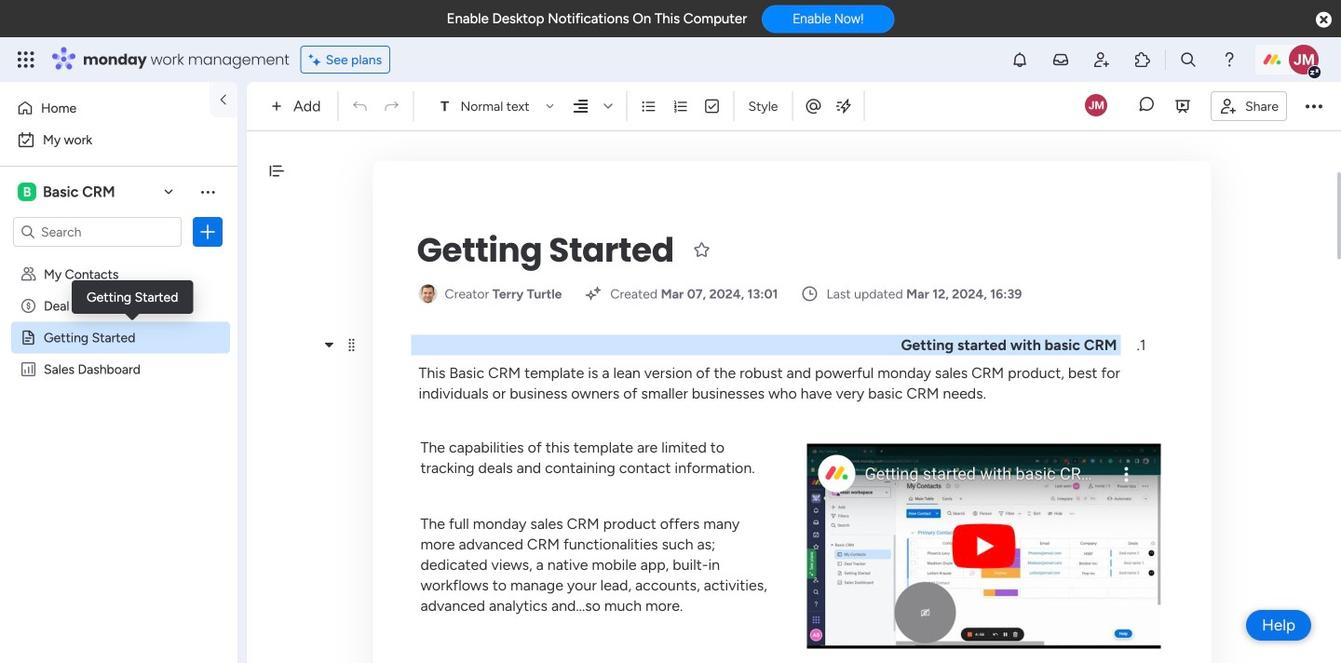 Task type: describe. For each thing, give the bounding box(es) containing it.
board activity image
[[1086, 94, 1108, 116]]

2 vertical spatial option
[[0, 258, 238, 261]]

v2 ellipsis image
[[1307, 94, 1323, 118]]

numbered list image
[[672, 98, 689, 115]]

checklist image
[[704, 98, 721, 115]]

bulleted list image
[[641, 98, 657, 115]]

workspace image
[[18, 182, 36, 202]]

jeremy miller image
[[1290, 45, 1320, 75]]

mention image
[[805, 97, 823, 115]]

public board image
[[20, 329, 37, 347]]



Task type: vqa. For each thing, say whether or not it's contained in the screenshot.
banner logo
no



Task type: locate. For each thing, give the bounding box(es) containing it.
public dashboard image
[[20, 361, 37, 378]]

see plans image
[[309, 49, 326, 70]]

dynamic values image
[[834, 97, 853, 116]]

notifications image
[[1011, 50, 1030, 69]]

search everything image
[[1180, 50, 1198, 69]]

monday marketplace image
[[1134, 50, 1153, 69]]

options image
[[198, 223, 217, 241]]

0 vertical spatial option
[[11, 93, 198, 123]]

Search in workspace field
[[39, 221, 156, 243]]

1 vertical spatial option
[[11, 125, 226, 155]]

None field
[[412, 226, 679, 274]]

dapulse close image
[[1317, 11, 1333, 30]]

option
[[11, 93, 198, 123], [11, 125, 226, 155], [0, 258, 238, 261]]

list box
[[0, 255, 238, 637]]

workspace selection element
[[18, 181, 118, 203]]

help image
[[1221, 50, 1239, 69]]

select product image
[[17, 50, 35, 69]]

add to favorites image
[[693, 240, 712, 259]]

invite members image
[[1093, 50, 1112, 69]]

update feed image
[[1052, 50, 1071, 69]]

workspace options image
[[198, 182, 217, 201]]



